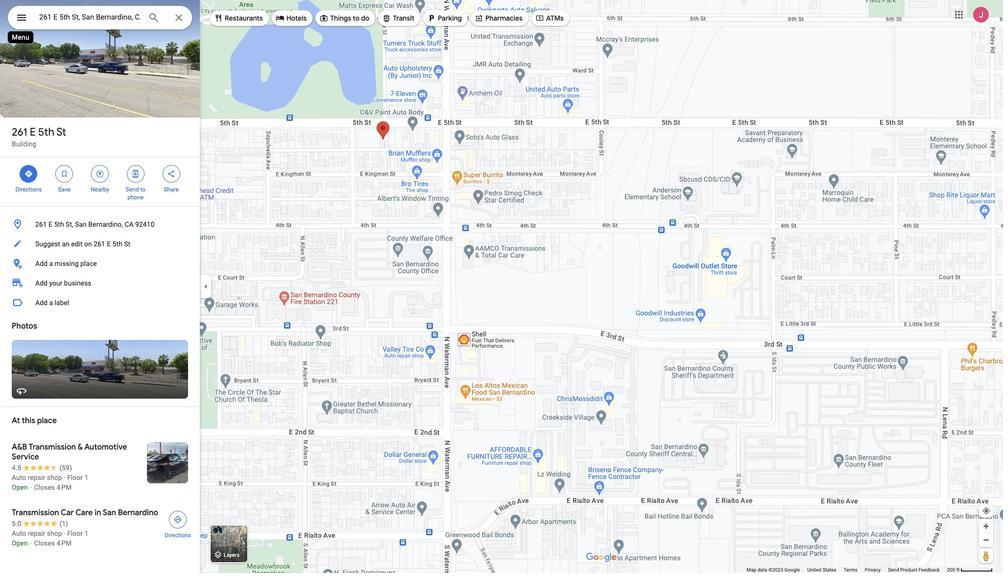 Task type: describe. For each thing, give the bounding box(es) containing it.
261 for st
[[12, 125, 27, 139]]

bernardino,
[[88, 221, 123, 228]]

1 for care
[[84, 530, 88, 538]]


[[60, 169, 69, 179]]

shop for transmission
[[47, 474, 62, 482]]

floor for transmission
[[67, 474, 83, 482]]

4.5 stars 59 reviews image
[[12, 463, 72, 473]]


[[536, 13, 544, 24]]

nearby
[[91, 186, 109, 193]]

place inside button
[[80, 260, 97, 268]]

261 e 5th st, san bernardino, ca 92410
[[35, 221, 155, 228]]

5th for st
[[38, 125, 54, 139]]


[[214, 13, 223, 24]]

4 pm for car
[[57, 539, 72, 547]]

261 e 5th st, san bernardino, ca 92410 button
[[0, 215, 200, 234]]

e for st,
[[49, 221, 52, 228]]

care
[[75, 508, 93, 518]]

suggest an edit on 261 e 5th st
[[35, 240, 130, 248]]

floor for car
[[67, 530, 83, 538]]

add a label
[[35, 299, 69, 307]]

google maps element
[[0, 0, 1004, 573]]

feedback
[[919, 567, 940, 573]]

4 pm for transmission
[[57, 484, 72, 491]]


[[475, 13, 484, 24]]

suggest
[[35, 240, 60, 248]]

ca
[[125, 221, 134, 228]]

ft
[[957, 567, 960, 573]]

· for car
[[64, 530, 65, 538]]

transmission car care in san bernardino
[[12, 508, 158, 518]]

261 e 5th st main content
[[0, 0, 200, 573]]

 parking
[[427, 13, 462, 24]]

suggest an edit on 261 e 5th st button
[[0, 234, 200, 254]]

5th for st,
[[54, 221, 64, 228]]

add for add a missing place
[[35, 260, 47, 268]]

automotive
[[84, 442, 127, 452]]

auto repair shop · floor 1 open ⋅ closes 4 pm for car
[[12, 530, 88, 547]]

 transit
[[382, 13, 415, 24]]

business
[[64, 279, 91, 287]]

· for transmission
[[64, 474, 65, 482]]

add for add your business
[[35, 279, 47, 287]]

e for st
[[30, 125, 36, 139]]

5th inside suggest an edit on 261 e 5th st button
[[113, 240, 122, 248]]

san for in
[[103, 508, 116, 518]]


[[427, 13, 436, 24]]

hotels
[[286, 14, 307, 23]]

200 ft
[[947, 567, 960, 573]]

repair for a&b
[[28, 474, 45, 482]]

terms button
[[844, 567, 858, 573]]

1 vertical spatial place
[[37, 416, 57, 426]]

none field inside '261 e 5th st, san bernardino, ca 92410' field
[[39, 11, 140, 23]]

add a missing place
[[35, 260, 97, 268]]

 search field
[[8, 6, 192, 31]]

4.5
[[12, 464, 21, 472]]

&
[[78, 442, 83, 452]]


[[131, 169, 140, 179]]

united states
[[808, 567, 837, 573]]

st inside the 261 e 5th st building
[[56, 125, 66, 139]]

send product feedback
[[888, 567, 940, 573]]

 pharmacies
[[475, 13, 523, 24]]

layers
[[224, 552, 240, 559]]

at this place
[[12, 416, 57, 426]]

261 inside suggest an edit on 261 e 5th st button
[[94, 240, 105, 248]]

google
[[785, 567, 800, 573]]

united
[[808, 567, 822, 573]]

footer inside google maps element
[[747, 567, 947, 573]]

200 ft button
[[947, 567, 993, 573]]

to inside  things to do
[[353, 14, 360, 23]]

shop for car
[[47, 530, 62, 538]]

states
[[823, 567, 837, 573]]

©2023
[[769, 567, 784, 573]]

this
[[22, 416, 35, 426]]

an
[[62, 240, 69, 248]]

⋅ for a&b transmission & automotive service
[[29, 484, 32, 491]]


[[167, 169, 176, 179]]

data
[[758, 567, 768, 573]]

 hotels
[[276, 13, 307, 24]]

auto repair shop · floor 1 open ⋅ closes 4 pm for transmission
[[12, 474, 88, 491]]

add a label button
[[0, 293, 200, 313]]

zoom out image
[[983, 537, 990, 544]]

save
[[58, 186, 71, 193]]

pharmacies
[[486, 14, 523, 23]]

terms
[[844, 567, 858, 573]]

add for add a label
[[35, 299, 47, 307]]

1 vertical spatial transmission
[[12, 508, 59, 518]]

zoom in image
[[983, 523, 990, 530]]

do
[[361, 14, 370, 23]]

 things to do
[[320, 13, 370, 24]]

open for transmission car care in san bernardino
[[12, 539, 28, 547]]

on
[[84, 240, 92, 248]]

restaurants
[[225, 14, 263, 23]]



Task type: vqa. For each thing, say whether or not it's contained in the screenshot.
the left 1408
no



Task type: locate. For each thing, give the bounding box(es) containing it.
st inside button
[[124, 240, 130, 248]]

send
[[126, 186, 139, 193], [888, 567, 899, 573]]

add
[[35, 260, 47, 268], [35, 279, 47, 287], [35, 299, 47, 307]]

0 vertical spatial floor
[[67, 474, 83, 482]]

a for missing
[[49, 260, 53, 268]]

4 pm
[[57, 484, 72, 491], [57, 539, 72, 547]]

(59)
[[59, 464, 72, 472]]

building
[[12, 140, 36, 148]]

repair down 5.0 stars 1 reviews image at left
[[28, 530, 45, 538]]

261 right on
[[94, 240, 105, 248]]

2 floor from the top
[[67, 530, 83, 538]]

2 a from the top
[[49, 299, 53, 307]]

directions image
[[173, 515, 182, 524]]

map
[[747, 567, 757, 573]]

map data ©2023 google
[[747, 567, 800, 573]]

0 vertical spatial auto
[[12, 474, 26, 482]]


[[276, 13, 285, 24]]

·
[[64, 474, 65, 482], [64, 530, 65, 538]]

in
[[95, 508, 101, 518]]

1 1 from the top
[[84, 474, 88, 482]]

send inside send to phone
[[126, 186, 139, 193]]

1 vertical spatial 1
[[84, 530, 88, 538]]

2 vertical spatial e
[[107, 240, 111, 248]]

directions down 
[[15, 186, 42, 193]]

1 vertical spatial 5th
[[54, 221, 64, 228]]


[[382, 13, 391, 24]]

⋅ down 4.5 stars 59 reviews image
[[29, 484, 32, 491]]

261 inside 261 e 5th st, san bernardino, ca 92410 button
[[35, 221, 47, 228]]

1 · from the top
[[64, 474, 65, 482]]

floor
[[67, 474, 83, 482], [67, 530, 83, 538]]

add left your on the left
[[35, 279, 47, 287]]

1 vertical spatial 261
[[35, 221, 47, 228]]

0 vertical spatial st
[[56, 125, 66, 139]]

show street view coverage image
[[980, 549, 994, 564]]

at
[[12, 416, 20, 426]]

footer containing map data ©2023 google
[[747, 567, 947, 573]]

2 auto repair shop · floor 1 open ⋅ closes 4 pm from the top
[[12, 530, 88, 547]]

open for a&b transmission & automotive service
[[12, 484, 28, 491]]

1 vertical spatial floor
[[67, 530, 83, 538]]

1 vertical spatial add
[[35, 279, 47, 287]]

200
[[947, 567, 956, 573]]

e left "st,"
[[49, 221, 52, 228]]

repair
[[28, 474, 45, 482], [28, 530, 45, 538]]

auto repair shop · floor 1 open ⋅ closes 4 pm down 4.5 stars 59 reviews image
[[12, 474, 88, 491]]


[[16, 11, 27, 25]]

st down ca
[[124, 240, 130, 248]]

to up phone
[[140, 186, 146, 193]]

united states button
[[808, 567, 837, 573]]

1 down "transmission car care in san bernardino"
[[84, 530, 88, 538]]

5th inside 261 e 5th st, san bernardino, ca 92410 button
[[54, 221, 64, 228]]

directions button
[[159, 508, 197, 539]]

1 vertical spatial auto
[[12, 530, 26, 538]]

1 vertical spatial directions
[[165, 532, 191, 539]]

footer
[[747, 567, 947, 573]]

1 vertical spatial e
[[49, 221, 52, 228]]

1 horizontal spatial san
[[103, 508, 116, 518]]

3 add from the top
[[35, 299, 47, 307]]

1 vertical spatial send
[[888, 567, 899, 573]]

2 vertical spatial add
[[35, 299, 47, 307]]

photos
[[12, 321, 37, 331]]

0 horizontal spatial place
[[37, 416, 57, 426]]


[[320, 13, 328, 24]]

privacy
[[865, 567, 881, 573]]

shop down the (59)
[[47, 474, 62, 482]]

repair for transmission
[[28, 530, 45, 538]]

closes for transmission
[[34, 539, 55, 547]]

261 E 5th St, San Bernardino, CA 92410 field
[[8, 6, 192, 29]]

2 auto from the top
[[12, 530, 26, 538]]

google account: james peterson  
(james.peterson1902@gmail.com) image
[[974, 7, 989, 22]]

1 vertical spatial ⋅
[[29, 539, 32, 547]]

0 vertical spatial 5th
[[38, 125, 54, 139]]

0 vertical spatial 4 pm
[[57, 484, 72, 491]]

⋅
[[29, 484, 32, 491], [29, 539, 32, 547]]

2 horizontal spatial 261
[[94, 240, 105, 248]]

shop down the (1)
[[47, 530, 62, 538]]

0 vertical spatial to
[[353, 14, 360, 23]]

1 horizontal spatial 261
[[35, 221, 47, 228]]

1 auto from the top
[[12, 474, 26, 482]]

1 horizontal spatial st
[[124, 240, 130, 248]]

st,
[[66, 221, 73, 228]]

1 floor from the top
[[67, 474, 83, 482]]

closes down 4.5 stars 59 reviews image
[[34, 484, 55, 491]]

add left label
[[35, 299, 47, 307]]

auto down 5.0
[[12, 530, 26, 538]]

transmission inside a&b transmission & automotive service
[[29, 442, 76, 452]]

1 ⋅ from the top
[[29, 484, 32, 491]]

send to phone
[[126, 186, 146, 201]]

e up building
[[30, 125, 36, 139]]

auto down 4.5
[[12, 474, 26, 482]]

privacy button
[[865, 567, 881, 573]]

open down 5.0
[[12, 539, 28, 547]]

2 · from the top
[[64, 530, 65, 538]]

1 auto repair shop · floor 1 open ⋅ closes 4 pm from the top
[[12, 474, 88, 491]]

 restaurants
[[214, 13, 263, 24]]

261 for st,
[[35, 221, 47, 228]]

e
[[30, 125, 36, 139], [49, 221, 52, 228], [107, 240, 111, 248]]

1 vertical spatial closes
[[34, 539, 55, 547]]

0 vertical spatial open
[[12, 484, 28, 491]]

a&b
[[12, 442, 27, 452]]

e down "bernardino,"
[[107, 240, 111, 248]]

2 repair from the top
[[28, 530, 45, 538]]

0 horizontal spatial to
[[140, 186, 146, 193]]


[[24, 169, 33, 179]]

 button
[[8, 6, 35, 31]]

directions down directions icon
[[165, 532, 191, 539]]

⋅ down 5.0 stars 1 reviews image at left
[[29, 539, 32, 547]]

repair down 4.5 stars 59 reviews image
[[28, 474, 45, 482]]

1 horizontal spatial to
[[353, 14, 360, 23]]

place down on
[[80, 260, 97, 268]]

actions for 261 e 5th st region
[[0, 157, 200, 206]]

⋅ for transmission car care in san bernardino
[[29, 539, 32, 547]]

 atms
[[536, 13, 564, 24]]

floor down the (59)
[[67, 474, 83, 482]]

2 vertical spatial 261
[[94, 240, 105, 248]]

0 vertical spatial add
[[35, 260, 47, 268]]

0 horizontal spatial directions
[[15, 186, 42, 193]]

closes
[[34, 484, 55, 491], [34, 539, 55, 547]]

1 for &
[[84, 474, 88, 482]]

5.0 stars 1 reviews image
[[12, 519, 68, 529]]

1 vertical spatial to
[[140, 186, 146, 193]]

92410
[[135, 221, 155, 228]]

auto repair shop · floor 1 open ⋅ closes 4 pm down 5.0 stars 1 reviews image at left
[[12, 530, 88, 547]]

transmission up 4.5 stars 59 reviews image
[[29, 442, 76, 452]]

261 up building
[[12, 125, 27, 139]]

· down the (59)
[[64, 474, 65, 482]]

to
[[353, 14, 360, 23], [140, 186, 146, 193]]

2 4 pm from the top
[[57, 539, 72, 547]]

1 vertical spatial st
[[124, 240, 130, 248]]

2 horizontal spatial e
[[107, 240, 111, 248]]

1 a from the top
[[49, 260, 53, 268]]

4 pm down the (1)
[[57, 539, 72, 547]]

1 horizontal spatial place
[[80, 260, 97, 268]]

5th inside the 261 e 5th st building
[[38, 125, 54, 139]]

share
[[164, 186, 179, 193]]

label
[[55, 299, 69, 307]]

floor down the (1)
[[67, 530, 83, 538]]

261 inside the 261 e 5th st building
[[12, 125, 27, 139]]

a for label
[[49, 299, 53, 307]]

0 vertical spatial e
[[30, 125, 36, 139]]

0 vertical spatial 1
[[84, 474, 88, 482]]

send up phone
[[126, 186, 139, 193]]

261
[[12, 125, 27, 139], [35, 221, 47, 228], [94, 240, 105, 248]]

1 down a&b transmission & automotive service
[[84, 474, 88, 482]]

2 shop from the top
[[47, 530, 62, 538]]

2 closes from the top
[[34, 539, 55, 547]]

atms
[[546, 14, 564, 23]]

1 shop from the top
[[47, 474, 62, 482]]

closes down 5.0 stars 1 reviews image at left
[[34, 539, 55, 547]]

0 vertical spatial san
[[75, 221, 87, 228]]

2 vertical spatial 5th
[[113, 240, 122, 248]]

transit
[[393, 14, 415, 23]]

directions inside actions for 261 e 5th st region
[[15, 186, 42, 193]]

0 vertical spatial 261
[[12, 125, 27, 139]]

0 vertical spatial place
[[80, 260, 97, 268]]

san right in
[[103, 508, 116, 518]]

5.0
[[12, 520, 21, 528]]

send for send product feedback
[[888, 567, 899, 573]]

1 vertical spatial 4 pm
[[57, 539, 72, 547]]

send inside button
[[888, 567, 899, 573]]

1 horizontal spatial directions
[[165, 532, 191, 539]]

0 vertical spatial shop
[[47, 474, 62, 482]]

to inside send to phone
[[140, 186, 146, 193]]

parking
[[438, 14, 462, 23]]

2 add from the top
[[35, 279, 47, 287]]

1 vertical spatial a
[[49, 299, 53, 307]]

1 vertical spatial repair
[[28, 530, 45, 538]]

st up ""
[[56, 125, 66, 139]]

4 pm down the (59)
[[57, 484, 72, 491]]

0 vertical spatial repair
[[28, 474, 45, 482]]

1 vertical spatial ·
[[64, 530, 65, 538]]

add your business
[[35, 279, 91, 287]]

1 repair from the top
[[28, 474, 45, 482]]

0 vertical spatial ⋅
[[29, 484, 32, 491]]

1 horizontal spatial send
[[888, 567, 899, 573]]

261 up suggest
[[35, 221, 47, 228]]

2 open from the top
[[12, 539, 28, 547]]

a left missing
[[49, 260, 53, 268]]

st
[[56, 125, 66, 139], [124, 240, 130, 248]]

a left label
[[49, 299, 53, 307]]

0 vertical spatial transmission
[[29, 442, 76, 452]]

send product feedback button
[[888, 567, 940, 573]]

show your location image
[[982, 507, 991, 515]]

1 add from the top
[[35, 260, 47, 268]]


[[96, 169, 104, 179]]

auto repair shop · floor 1 open ⋅ closes 4 pm
[[12, 474, 88, 491], [12, 530, 88, 547]]

0 horizontal spatial e
[[30, 125, 36, 139]]

transmission up 5.0 stars 1 reviews image at left
[[12, 508, 59, 518]]

0 horizontal spatial st
[[56, 125, 66, 139]]

1 open from the top
[[12, 484, 28, 491]]

· down the (1)
[[64, 530, 65, 538]]

1 vertical spatial open
[[12, 539, 28, 547]]

0 horizontal spatial 261
[[12, 125, 27, 139]]

edit
[[71, 240, 83, 248]]

0 vertical spatial send
[[126, 186, 139, 193]]

car
[[61, 508, 74, 518]]

closes for a&b
[[34, 484, 55, 491]]

transmission
[[29, 442, 76, 452], [12, 508, 59, 518]]

open down 4.5
[[12, 484, 28, 491]]

auto for transmission car care in san bernardino
[[12, 530, 26, 538]]

0 vertical spatial auto repair shop · floor 1 open ⋅ closes 4 pm
[[12, 474, 88, 491]]

product
[[901, 567, 918, 573]]

261 e 5th st building
[[12, 125, 66, 148]]

1 vertical spatial auto repair shop · floor 1 open ⋅ closes 4 pm
[[12, 530, 88, 547]]

2 1 from the top
[[84, 530, 88, 538]]

send for send to phone
[[126, 186, 139, 193]]

add a missing place button
[[0, 254, 200, 273]]

collapse side panel image
[[200, 281, 211, 292]]

0 vertical spatial closes
[[34, 484, 55, 491]]

1
[[84, 474, 88, 482], [84, 530, 88, 538]]

None field
[[39, 11, 140, 23]]

san inside button
[[75, 221, 87, 228]]

e inside the 261 e 5th st building
[[30, 125, 36, 139]]

1 vertical spatial shop
[[47, 530, 62, 538]]

0 horizontal spatial send
[[126, 186, 139, 193]]

0 vertical spatial ·
[[64, 474, 65, 482]]

your
[[49, 279, 62, 287]]

auto for a&b transmission & automotive service
[[12, 474, 26, 482]]

1 4 pm from the top
[[57, 484, 72, 491]]

add your business link
[[0, 273, 200, 293]]

missing
[[55, 260, 79, 268]]

san right "st,"
[[75, 221, 87, 228]]

0 vertical spatial a
[[49, 260, 53, 268]]

directions inside button
[[165, 532, 191, 539]]

1 vertical spatial san
[[103, 508, 116, 518]]

things
[[330, 14, 351, 23]]

san for st,
[[75, 221, 87, 228]]

1 horizontal spatial e
[[49, 221, 52, 228]]

a&b transmission & automotive service
[[12, 442, 127, 462]]

2 ⋅ from the top
[[29, 539, 32, 547]]

open
[[12, 484, 28, 491], [12, 539, 28, 547]]

phone
[[128, 194, 144, 201]]

place right "this"
[[37, 416, 57, 426]]

service
[[12, 452, 39, 462]]

to left do
[[353, 14, 360, 23]]

add down suggest
[[35, 260, 47, 268]]

0 vertical spatial directions
[[15, 186, 42, 193]]

1 closes from the top
[[34, 484, 55, 491]]

send left product
[[888, 567, 899, 573]]

bernardino
[[118, 508, 158, 518]]

0 horizontal spatial san
[[75, 221, 87, 228]]

(1)
[[59, 520, 68, 528]]



